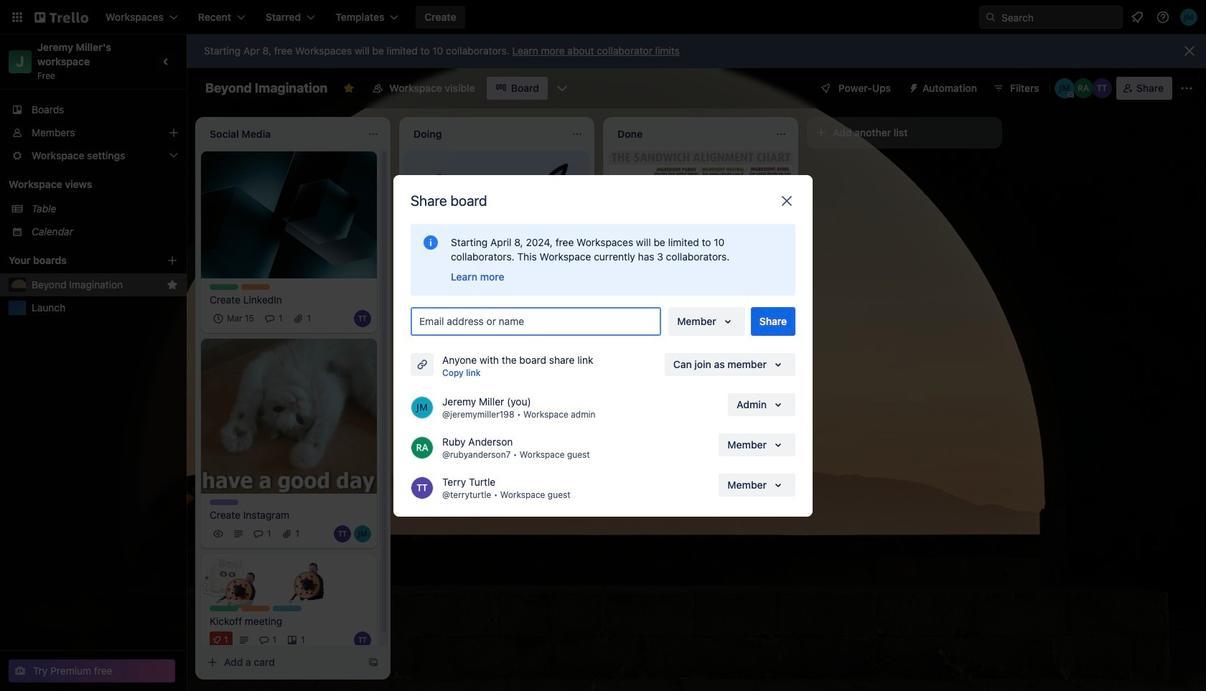 Task type: describe. For each thing, give the bounding box(es) containing it.
0 notifications image
[[1129, 9, 1146, 26]]

create from template… image
[[368, 657, 379, 669]]

0 horizontal spatial terry turtle (terryturtle) image
[[354, 632, 371, 649]]

color: bold red, title: "thoughts" element
[[414, 370, 442, 376]]

0 horizontal spatial ruby anderson (rubyanderson7) image
[[411, 436, 434, 459]]

add board image
[[167, 255, 178, 266]]

color: purple, title: none image
[[210, 500, 238, 506]]

color: green, title: none image
[[210, 284, 238, 290]]

your boards with 2 items element
[[9, 252, 145, 269]]

color: orange, title: none image
[[241, 606, 270, 612]]

0 horizontal spatial jeremy miller (jeremymiller198) image
[[354, 526, 371, 543]]

create from template… image
[[776, 389, 787, 400]]



Task type: locate. For each thing, give the bounding box(es) containing it.
primary element
[[0, 0, 1206, 34]]

star or unstar board image
[[344, 83, 355, 94]]

None checkbox
[[459, 296, 535, 313]]

2 horizontal spatial ruby anderson (rubyanderson7) image
[[1073, 78, 1094, 98]]

1 vertical spatial terry turtle (terryturtle) image
[[354, 632, 371, 649]]

sm image
[[903, 77, 923, 97]]

2 horizontal spatial jeremy miller (jeremymiller198) image
[[1181, 9, 1198, 26]]

ruby anderson (rubyanderson7) image
[[1073, 78, 1094, 98], [566, 336, 583, 353], [411, 436, 434, 459]]

color: orange, title: none image
[[241, 284, 270, 290]]

customize views image
[[555, 81, 569, 96]]

color: sky, title: "sparkling" element
[[273, 606, 302, 612]]

1 horizontal spatial ruby anderson (rubyanderson7) image
[[566, 336, 583, 353]]

jeremy miller (jeremymiller198) image down email address or name text field
[[546, 336, 563, 353]]

1 horizontal spatial terry turtle (terryturtle) image
[[1092, 78, 1112, 98]]

color: green, title: none image
[[210, 606, 238, 612]]

search image
[[985, 11, 997, 23]]

2 vertical spatial ruby anderson (rubyanderson7) image
[[411, 436, 434, 459]]

0 vertical spatial jeremy miller (jeremymiller198) image
[[1181, 9, 1198, 26]]

Email address or name text field
[[419, 311, 659, 331]]

jeremy miller (jeremymiller198) image
[[1055, 78, 1075, 98], [546, 336, 563, 353]]

1 vertical spatial jeremy miller (jeremymiller198) image
[[546, 336, 563, 353]]

back to home image
[[34, 6, 88, 29]]

2 vertical spatial jeremy miller (jeremymiller198) image
[[354, 526, 371, 543]]

0 vertical spatial ruby anderson (rubyanderson7) image
[[1073, 78, 1094, 98]]

Search field
[[997, 6, 1122, 28]]

1 vertical spatial jeremy miller (jeremymiller198) image
[[411, 396, 434, 419]]

1 horizontal spatial jeremy miller (jeremymiller198) image
[[1055, 78, 1075, 98]]

Board name text field
[[198, 77, 335, 100]]

None checkbox
[[210, 310, 259, 327]]

1 vertical spatial ruby anderson (rubyanderson7) image
[[566, 336, 583, 353]]

jeremy miller (jeremymiller198) image down the search field
[[1055, 78, 1075, 98]]

starred icon image
[[167, 279, 178, 291]]

jeremy miller (jeremymiller198) image
[[1181, 9, 1198, 26], [411, 396, 434, 419], [354, 526, 371, 543]]

show menu image
[[1180, 81, 1194, 96]]

close image
[[778, 192, 796, 209]]

0 vertical spatial terry turtle (terryturtle) image
[[1092, 78, 1112, 98]]

0 vertical spatial jeremy miller (jeremymiller198) image
[[1055, 78, 1075, 98]]

1 horizontal spatial jeremy miller (jeremymiller198) image
[[411, 396, 434, 419]]

open information menu image
[[1156, 10, 1171, 24]]

terry turtle (terryturtle) image
[[354, 310, 371, 327], [526, 336, 543, 353], [411, 476, 434, 499], [334, 526, 351, 543]]

terry turtle (terryturtle) image
[[1092, 78, 1112, 98], [354, 632, 371, 649]]

0 horizontal spatial jeremy miller (jeremymiller198) image
[[546, 336, 563, 353]]



Task type: vqa. For each thing, say whether or not it's contained in the screenshot.
Star or unstar board "icon"
yes



